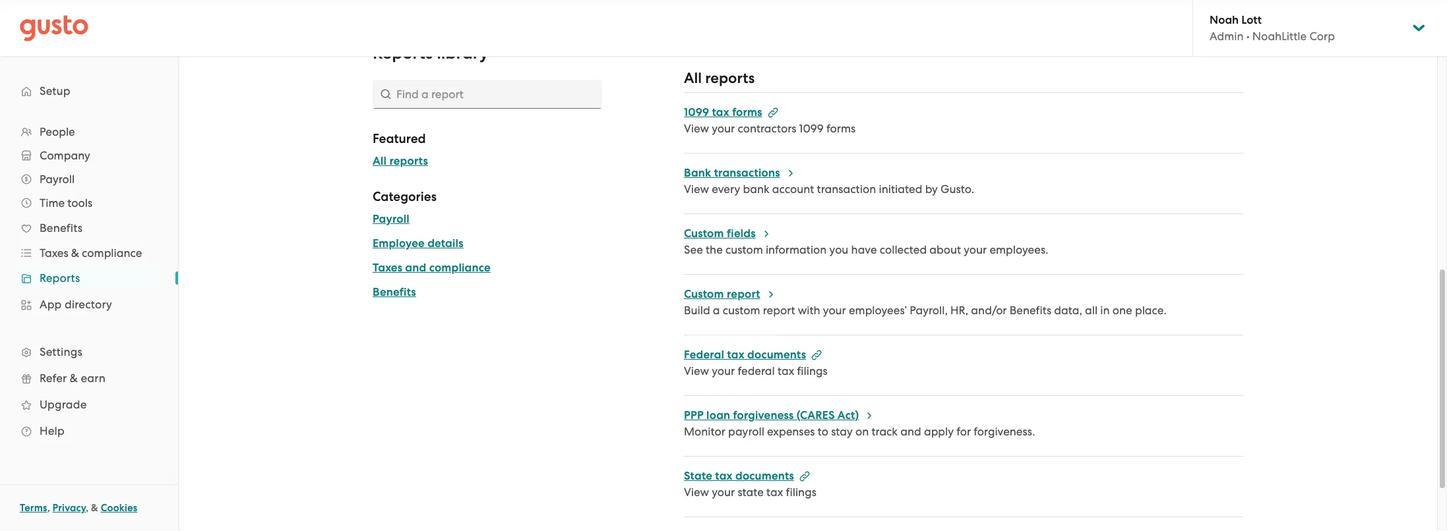 Task type: locate. For each thing, give the bounding box(es) containing it.
1 vertical spatial filings
[[786, 486, 817, 499]]

app
[[40, 298, 62, 311]]

taxes for taxes and compliance
[[373, 261, 403, 275]]

0 horizontal spatial reports
[[389, 154, 428, 168]]

filings up "(cares"
[[797, 365, 828, 378]]

custom fields
[[684, 227, 756, 241]]

4 view from the top
[[684, 486, 709, 499]]

1 vertical spatial all reports
[[373, 154, 428, 168]]

custom for custom report
[[684, 288, 724, 302]]

taxes
[[40, 247, 68, 260], [373, 261, 403, 275]]

& for compliance
[[71, 247, 79, 260]]

payroll,
[[910, 304, 948, 317]]

documents
[[748, 348, 806, 362], [736, 470, 794, 484]]

all reports down the featured
[[373, 154, 428, 168]]

and inside button
[[405, 261, 426, 275]]

information
[[766, 243, 827, 257]]

0 vertical spatial custom
[[684, 227, 724, 241]]

0 vertical spatial all
[[684, 69, 702, 87]]

reports down the featured
[[389, 154, 428, 168]]

& inside dropdown button
[[71, 247, 79, 260]]

1 horizontal spatial payroll
[[373, 212, 410, 226]]

ppp loan forgiveness (cares act) link
[[684, 409, 875, 423]]

taxes and compliance
[[373, 261, 491, 275]]

list containing people
[[0, 120, 178, 445]]

taxes down benefits link
[[40, 247, 68, 260]]

2 custom from the top
[[684, 288, 724, 302]]

tax for 1099 tax forms
[[712, 106, 730, 119]]

0 horizontal spatial 1099
[[684, 106, 709, 119]]

1 vertical spatial documents
[[736, 470, 794, 484]]

benefits link
[[13, 216, 165, 240]]

and right track
[[901, 426, 922, 439]]

see
[[684, 243, 703, 257]]

payroll inside dropdown button
[[40, 173, 75, 186]]

all reports up 1099 tax forms
[[684, 69, 755, 87]]

1 vertical spatial compliance
[[429, 261, 491, 275]]

compliance down details
[[429, 261, 491, 275]]

taxes for taxes & compliance
[[40, 247, 68, 260]]

tax right federal
[[778, 365, 794, 378]]

your down state tax documents
[[712, 486, 735, 499]]

1 vertical spatial taxes
[[373, 261, 403, 275]]

&
[[71, 247, 79, 260], [70, 372, 78, 385], [91, 503, 98, 515]]

1099 right contractors
[[799, 122, 824, 135]]

0 horizontal spatial report
[[727, 288, 761, 302]]

1 horizontal spatial 1099
[[799, 122, 824, 135]]

0 vertical spatial benefits
[[40, 222, 83, 235]]

1 horizontal spatial taxes
[[373, 261, 403, 275]]

hr,
[[951, 304, 969, 317]]

settings link
[[13, 340, 165, 364]]

2 view from the top
[[684, 183, 709, 196]]

0 horizontal spatial forms
[[732, 106, 762, 119]]

payroll up time
[[40, 173, 75, 186]]

details
[[428, 237, 464, 251]]

taxes up benefits button
[[373, 261, 403, 275]]

all up 1099 tax forms
[[684, 69, 702, 87]]

your down federal
[[712, 365, 735, 378]]

0 horizontal spatial all reports
[[373, 154, 428, 168]]

1 custom from the top
[[684, 227, 724, 241]]

tax up view your federal tax filings
[[727, 348, 745, 362]]

0 vertical spatial report
[[727, 288, 761, 302]]

home image
[[20, 15, 88, 41]]

1 vertical spatial &
[[70, 372, 78, 385]]

gusto.
[[941, 183, 975, 196]]

monitor payroll expenses to stay on track and apply for forgiveness.
[[684, 426, 1035, 439]]

in
[[1101, 304, 1110, 317]]

directory
[[65, 298, 112, 311]]

1 horizontal spatial reports
[[705, 69, 755, 87]]

documents up 'state'
[[736, 470, 794, 484]]

admin
[[1210, 30, 1244, 43]]

1 vertical spatial custom
[[684, 288, 724, 302]]

custom for fields
[[726, 243, 763, 257]]

custom down fields
[[726, 243, 763, 257]]

custom report
[[684, 288, 761, 302]]

all down the featured
[[373, 154, 387, 168]]

0 horizontal spatial benefits
[[40, 222, 83, 235]]

compliance
[[82, 247, 142, 260], [429, 261, 491, 275]]

employees.
[[990, 243, 1049, 257]]

& for earn
[[70, 372, 78, 385]]

1099 up 'bank'
[[684, 106, 709, 119]]

taxes inside taxes and compliance button
[[373, 261, 403, 275]]

custom fields link
[[684, 227, 772, 241]]

1 vertical spatial reports
[[389, 154, 428, 168]]

filings for federal tax documents
[[797, 365, 828, 378]]

reports for reports
[[40, 272, 80, 285]]

0 vertical spatial all reports
[[684, 69, 755, 87]]

apply
[[924, 426, 954, 439]]

and/or
[[971, 304, 1007, 317]]

, left privacy
[[47, 503, 50, 515]]

0 horizontal spatial taxes
[[40, 247, 68, 260]]

documents up federal
[[748, 348, 806, 362]]

your right about
[[964, 243, 987, 257]]

view down 'bank'
[[684, 183, 709, 196]]

0 vertical spatial &
[[71, 247, 79, 260]]

custom up the
[[684, 227, 724, 241]]

0 horizontal spatial reports
[[40, 272, 80, 285]]

0 horizontal spatial compliance
[[82, 247, 142, 260]]

all reports
[[684, 69, 755, 87], [373, 154, 428, 168]]

reports link
[[13, 267, 165, 290]]

library
[[437, 43, 489, 63]]

employee details button
[[373, 236, 464, 252]]

people button
[[13, 120, 165, 144]]

1 vertical spatial report
[[763, 304, 795, 317]]

reports left library
[[373, 43, 433, 63]]

tax right 'state'
[[767, 486, 783, 499]]

view for bank transactions
[[684, 183, 709, 196]]

forms up transaction
[[827, 122, 856, 135]]

list
[[0, 120, 178, 445]]

& left cookies button
[[91, 503, 98, 515]]

filings right 'state'
[[786, 486, 817, 499]]

noahlittle
[[1253, 30, 1307, 43]]

benefits
[[40, 222, 83, 235], [373, 286, 416, 300], [1010, 304, 1052, 317]]

1 vertical spatial benefits
[[373, 286, 416, 300]]

2 vertical spatial benefits
[[1010, 304, 1052, 317]]

you
[[830, 243, 849, 257]]

track
[[872, 426, 898, 439]]

employee
[[373, 237, 425, 251]]

custom down the custom report link
[[723, 304, 760, 317]]

0 horizontal spatial all
[[373, 154, 387, 168]]

view for federal tax documents
[[684, 365, 709, 378]]

view your state tax filings
[[684, 486, 817, 499]]

0 horizontal spatial payroll
[[40, 173, 75, 186]]

a
[[713, 304, 720, 317]]

1 vertical spatial custom
[[723, 304, 760, 317]]

reports
[[705, 69, 755, 87], [389, 154, 428, 168]]

0 vertical spatial documents
[[748, 348, 806, 362]]

benefits down taxes and compliance button at the left of page
[[373, 286, 416, 300]]

taxes & compliance button
[[13, 241, 165, 265]]

1 vertical spatial and
[[901, 426, 922, 439]]

your for 1099 tax forms
[[712, 122, 735, 135]]

benefits down the time tools
[[40, 222, 83, 235]]

payroll up employee
[[373, 212, 410, 226]]

0 vertical spatial compliance
[[82, 247, 142, 260]]

federal tax documents link
[[684, 348, 822, 362]]

0 vertical spatial reports
[[373, 43, 433, 63]]

all
[[684, 69, 702, 87], [373, 154, 387, 168]]

3 view from the top
[[684, 365, 709, 378]]

0 vertical spatial filings
[[797, 365, 828, 378]]

and down employee details button
[[405, 261, 426, 275]]

monitor
[[684, 426, 726, 439]]

cookies button
[[101, 501, 137, 517]]

and
[[405, 261, 426, 275], [901, 426, 922, 439]]

all inside button
[[373, 154, 387, 168]]

0 vertical spatial custom
[[726, 243, 763, 257]]

1 vertical spatial reports
[[40, 272, 80, 285]]

(cares
[[797, 409, 835, 423]]

federal tax documents
[[684, 348, 806, 362]]

1099
[[684, 106, 709, 119], [799, 122, 824, 135]]

your down 1099 tax forms
[[712, 122, 735, 135]]

view down "state"
[[684, 486, 709, 499]]

tax for federal tax documents
[[727, 348, 745, 362]]

0 vertical spatial payroll
[[40, 173, 75, 186]]

0 horizontal spatial and
[[405, 261, 426, 275]]

compliance inside button
[[429, 261, 491, 275]]

& down benefits link
[[71, 247, 79, 260]]

1099 tax forms link
[[684, 106, 778, 119]]

view down federal
[[684, 365, 709, 378]]

company button
[[13, 144, 165, 168]]

corp
[[1310, 30, 1335, 43]]

forms up contractors
[[732, 106, 762, 119]]

employees'
[[849, 304, 907, 317]]

1 horizontal spatial compliance
[[429, 261, 491, 275]]

reports inside list
[[40, 272, 80, 285]]

account
[[772, 183, 814, 196]]

tax up view your contractors 1099 forms
[[712, 106, 730, 119]]

payroll
[[40, 173, 75, 186], [373, 212, 410, 226]]

reports up "app"
[[40, 272, 80, 285]]

1 horizontal spatial ,
[[86, 503, 89, 515]]

1 horizontal spatial forms
[[827, 122, 856, 135]]

compliance up reports link
[[82, 247, 142, 260]]

0 horizontal spatial ,
[[47, 503, 50, 515]]

forgiveness.
[[974, 426, 1035, 439]]

bank
[[743, 183, 770, 196]]

1 vertical spatial 1099
[[799, 122, 824, 135]]

1 horizontal spatial benefits
[[373, 286, 416, 300]]

benefits left the "data,"
[[1010, 304, 1052, 317]]

compliance for taxes and compliance
[[429, 261, 491, 275]]

2 horizontal spatial benefits
[[1010, 304, 1052, 317]]

report
[[727, 288, 761, 302], [763, 304, 795, 317]]

1 vertical spatial payroll
[[373, 212, 410, 226]]

& left 'earn'
[[70, 372, 78, 385]]

0 vertical spatial and
[[405, 261, 426, 275]]

your right with
[[823, 304, 846, 317]]

privacy link
[[52, 503, 86, 515]]

build
[[684, 304, 710, 317]]

view down 1099 tax forms
[[684, 122, 709, 135]]

compliance inside dropdown button
[[82, 247, 142, 260]]

reports up 1099 tax forms link
[[705, 69, 755, 87]]

your
[[712, 122, 735, 135], [964, 243, 987, 257], [823, 304, 846, 317], [712, 365, 735, 378], [712, 486, 735, 499]]

company
[[40, 149, 90, 162]]

your for state tax documents
[[712, 486, 735, 499]]

1 horizontal spatial reports
[[373, 43, 433, 63]]

lott
[[1242, 13, 1262, 27]]

all reports button
[[373, 154, 428, 170]]

0 vertical spatial taxes
[[40, 247, 68, 260]]

tax right "state"
[[715, 470, 733, 484]]

help link
[[13, 420, 165, 443]]

1 view from the top
[[684, 122, 709, 135]]

gusto navigation element
[[0, 57, 178, 466]]

custom for custom fields
[[684, 227, 724, 241]]

0 vertical spatial reports
[[705, 69, 755, 87]]

terms , privacy , & cookies
[[20, 503, 137, 515]]

custom up build on the bottom left of the page
[[684, 288, 724, 302]]

bank transactions link
[[684, 166, 796, 180]]

0 vertical spatial 1099
[[684, 106, 709, 119]]

, left cookies button
[[86, 503, 89, 515]]

1 vertical spatial all
[[373, 154, 387, 168]]

taxes inside taxes & compliance dropdown button
[[40, 247, 68, 260]]



Task type: describe. For each thing, give the bounding box(es) containing it.
time
[[40, 197, 65, 210]]

time tools
[[40, 197, 92, 210]]

fields
[[727, 227, 756, 241]]

compliance for taxes & compliance
[[82, 247, 142, 260]]

employee details
[[373, 237, 464, 251]]

app directory link
[[13, 293, 165, 317]]

your for federal tax documents
[[712, 365, 735, 378]]

app directory
[[40, 298, 112, 311]]

cookies
[[101, 503, 137, 515]]

collected
[[880, 243, 927, 257]]

1 , from the left
[[47, 503, 50, 515]]

refer & earn
[[40, 372, 106, 385]]

for
[[957, 426, 971, 439]]

ppp loan forgiveness (cares act)
[[684, 409, 859, 423]]

earn
[[81, 372, 106, 385]]

with
[[798, 304, 821, 317]]

have
[[851, 243, 877, 257]]

state
[[738, 486, 764, 499]]

Report Search bar field
[[373, 80, 602, 109]]

on
[[856, 426, 869, 439]]

1 horizontal spatial all reports
[[684, 69, 755, 87]]

custom report link
[[684, 288, 776, 302]]

refer
[[40, 372, 67, 385]]

•
[[1247, 30, 1250, 43]]

view your federal tax filings
[[684, 365, 828, 378]]

time tools button
[[13, 191, 165, 215]]

payroll button
[[13, 168, 165, 191]]

contractors
[[738, 122, 797, 135]]

payroll button
[[373, 212, 410, 228]]

federal
[[738, 365, 775, 378]]

state tax documents link
[[684, 470, 810, 484]]

documents for federal tax documents
[[748, 348, 806, 362]]

bank transactions
[[684, 166, 780, 180]]

view your contractors 1099 forms
[[684, 122, 856, 135]]

benefits inside benefits link
[[40, 222, 83, 235]]

categories
[[373, 189, 437, 205]]

documents for state tax documents
[[736, 470, 794, 484]]

taxes & compliance
[[40, 247, 142, 260]]

reports for reports library
[[373, 43, 433, 63]]

privacy
[[52, 503, 86, 515]]

reports library
[[373, 43, 489, 63]]

view every bank account transaction initiated by gusto.
[[684, 183, 975, 196]]

reports inside button
[[389, 154, 428, 168]]

2 , from the left
[[86, 503, 89, 515]]

2 vertical spatial &
[[91, 503, 98, 515]]

transaction
[[817, 183, 876, 196]]

transactions
[[714, 166, 780, 180]]

stay
[[831, 426, 853, 439]]

all
[[1085, 304, 1098, 317]]

taxes and compliance button
[[373, 261, 491, 276]]

upgrade link
[[13, 393, 165, 417]]

help
[[40, 425, 65, 438]]

federal
[[684, 348, 725, 362]]

1 horizontal spatial and
[[901, 426, 922, 439]]

tax for state tax documents
[[715, 470, 733, 484]]

people
[[40, 125, 75, 139]]

about
[[930, 243, 961, 257]]

state tax documents
[[684, 470, 794, 484]]

setup
[[40, 84, 70, 98]]

noah lott admin • noahlittle corp
[[1210, 13, 1335, 43]]

1099 tax forms
[[684, 106, 762, 119]]

settings
[[40, 346, 82, 359]]

0 vertical spatial forms
[[732, 106, 762, 119]]

terms link
[[20, 503, 47, 515]]

payroll
[[728, 426, 765, 439]]

1 horizontal spatial all
[[684, 69, 702, 87]]

initiated
[[879, 183, 923, 196]]

setup link
[[13, 79, 165, 103]]

place.
[[1135, 304, 1167, 317]]

see the custom information you have collected about your employees.
[[684, 243, 1049, 257]]

featured
[[373, 131, 426, 146]]

refer & earn link
[[13, 367, 165, 391]]

1 horizontal spatial report
[[763, 304, 795, 317]]

the
[[706, 243, 723, 257]]

by
[[925, 183, 938, 196]]

custom for report
[[723, 304, 760, 317]]

view for 1099 tax forms
[[684, 122, 709, 135]]

tools
[[67, 197, 92, 210]]

build a custom report with your employees' payroll, hr, and/or benefits data, all in one place.
[[684, 304, 1167, 317]]

filings for state tax documents
[[786, 486, 817, 499]]

state
[[684, 470, 713, 484]]

expenses
[[767, 426, 815, 439]]

data,
[[1055, 304, 1083, 317]]

view for state tax documents
[[684, 486, 709, 499]]

every
[[712, 183, 740, 196]]

1 vertical spatial forms
[[827, 122, 856, 135]]

loan
[[707, 409, 731, 423]]



Task type: vqa. For each thing, say whether or not it's contained in the screenshot.
the bottommost Locations
no



